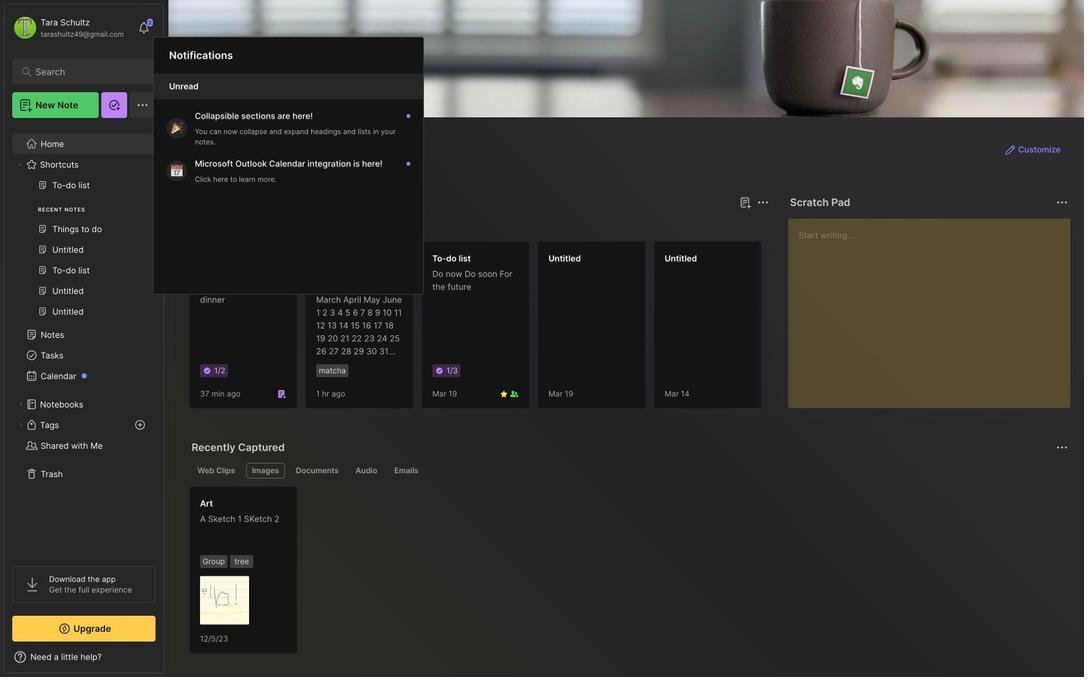Task type: locate. For each thing, give the bounding box(es) containing it.
group inside tree
[[12, 175, 155, 330]]

1 vertical spatial more actions field
[[1053, 439, 1071, 457]]

tree
[[5, 126, 163, 555]]

click to collapse image
[[163, 654, 173, 669]]

tab
[[192, 218, 230, 234], [192, 463, 241, 479], [246, 463, 285, 479], [290, 463, 345, 479], [350, 463, 383, 479], [388, 463, 424, 479]]

2 more actions field from the top
[[1053, 439, 1071, 457]]

main element
[[0, 0, 168, 678]]

tab list
[[192, 463, 1066, 479]]

group
[[12, 175, 155, 330]]

row group
[[189, 241, 1084, 417]]

0 vertical spatial more actions field
[[1053, 194, 1071, 212]]

0 vertical spatial more actions image
[[1054, 195, 1070, 210]]

1 vertical spatial more actions image
[[1054, 440, 1070, 456]]

more actions image
[[1054, 195, 1070, 210], [1054, 440, 1070, 456]]

More actions field
[[1053, 194, 1071, 212], [1053, 439, 1071, 457]]

None search field
[[35, 64, 138, 79]]

Start writing… text field
[[798, 219, 1070, 398]]



Task type: describe. For each thing, give the bounding box(es) containing it.
expand notebooks image
[[17, 401, 25, 408]]

1 more actions image from the top
[[1054, 195, 1070, 210]]

2 more actions image from the top
[[1054, 440, 1070, 456]]

tree inside main element
[[5, 126, 163, 555]]

none search field inside main element
[[35, 64, 138, 79]]

thumbnail image
[[200, 576, 249, 625]]

1 more actions field from the top
[[1053, 194, 1071, 212]]

Search text field
[[35, 66, 138, 78]]

Account field
[[12, 15, 124, 41]]

WHAT'S NEW field
[[5, 647, 163, 668]]

expand tags image
[[17, 421, 25, 429]]



Task type: vqa. For each thing, say whether or not it's contained in the screenshot.
rightmost Changes
no



